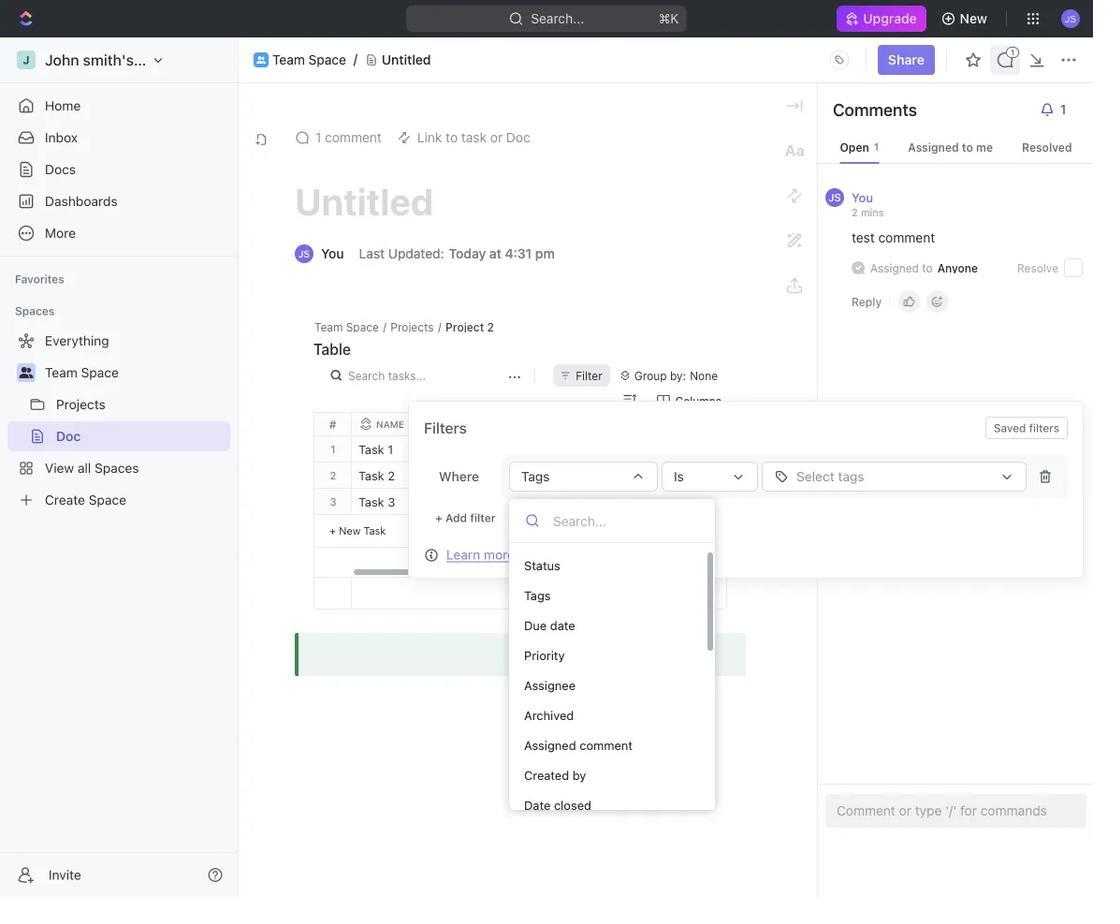 Task type: vqa. For each thing, say whether or not it's contained in the screenshot.
you 2 mins
yes



Task type: locate. For each thing, give the bounding box(es) containing it.
1 horizontal spatial 3
[[388, 495, 396, 509]]

comments
[[834, 99, 918, 119]]

untitled
[[382, 52, 431, 68], [295, 179, 434, 223]]

cell
[[539, 463, 727, 488], [539, 489, 727, 514]]

1 horizontal spatial new
[[961, 11, 988, 26]]

team inside the sidebar navigation
[[45, 365, 78, 380]]

me
[[977, 140, 994, 154]]

comment
[[325, 130, 382, 145], [879, 230, 936, 245], [580, 739, 633, 753]]

task 3
[[359, 495, 396, 509]]

task for task 3
[[359, 495, 385, 509]]

1 horizontal spatial to
[[963, 140, 974, 154]]

1 horizontal spatial team space
[[273, 52, 346, 68]]

comment for test comment
[[879, 230, 936, 245]]

grid
[[315, 413, 1094, 610]]

1 cell from the top
[[539, 463, 727, 488]]

john
[[546, 443, 570, 457]]

0 vertical spatial untitled
[[382, 52, 431, 68]]

0 vertical spatial cell
[[539, 463, 727, 488]]

1 horizontal spatial team
[[273, 52, 305, 68]]

team space inside the sidebar navigation
[[45, 365, 119, 380]]

2 vertical spatial assigned
[[524, 739, 577, 753]]

0 vertical spatial assigned
[[909, 140, 960, 154]]

new down task 3 at the bottom left of page
[[339, 524, 361, 537]]

last
[[359, 246, 385, 261]]

1 vertical spatial space
[[346, 320, 379, 333]]

0 vertical spatial filters
[[1030, 421, 1060, 435]]

space inside team space / projects / project 2 table
[[346, 320, 379, 333]]

2 inside 1 2 3
[[330, 469, 337, 481]]

1 horizontal spatial team space link
[[273, 52, 346, 68]]

due
[[524, 619, 547, 633]]

0 vertical spatial to
[[963, 140, 974, 154]]

assigned left me in the right of the page
[[909, 140, 960, 154]]

1 vertical spatial team space link
[[45, 358, 227, 388]]

1 horizontal spatial user group image
[[257, 56, 266, 63]]

1 horizontal spatial 1
[[331, 443, 336, 455]]

0 horizontal spatial comment
[[325, 130, 382, 145]]

1 for 1 2 3
[[331, 443, 336, 455]]

press space to select this row. row containing 1
[[315, 436, 352, 463]]

0 horizontal spatial user group image
[[19, 367, 33, 378]]

1 vertical spatial new
[[339, 524, 361, 537]]

task down task 1
[[359, 469, 385, 483]]

team
[[273, 52, 305, 68], [315, 320, 343, 333], [45, 365, 78, 380]]

1 vertical spatial team
[[315, 320, 343, 333]]

1 horizontal spatial comment
[[580, 739, 633, 753]]

0 horizontal spatial team
[[45, 365, 78, 380]]

/ left the project
[[438, 320, 442, 333]]

team space link for right the user group "icon"
[[273, 52, 346, 68]]

1 vertical spatial team space
[[45, 365, 119, 380]]

2 down you
[[852, 206, 859, 218]]

favorites button
[[7, 268, 72, 290]]

date closed
[[524, 798, 592, 812]]

grid containing task 1
[[315, 413, 1094, 610]]

1 vertical spatial comment
[[879, 230, 936, 245]]

cell for task 3
[[539, 489, 727, 514]]

2
[[852, 206, 859, 218], [488, 320, 494, 333], [388, 469, 395, 483], [330, 469, 337, 481]]

1 vertical spatial user group image
[[19, 367, 33, 378]]

assigned for assigned to me
[[909, 140, 960, 154]]

1
[[316, 130, 322, 145], [388, 443, 394, 457], [331, 443, 336, 455]]

by
[[573, 768, 587, 783]]

assigned down test comment at right
[[871, 261, 920, 274]]

1 vertical spatial filters
[[557, 547, 591, 562]]

0 vertical spatial tags
[[522, 469, 550, 484]]

task for task 2
[[359, 469, 385, 483]]

upgrade
[[864, 11, 917, 26]]

john smith cell
[[539, 436, 727, 462]]

row group containing 1 2 3
[[315, 436, 352, 548]]

filters
[[1030, 421, 1060, 435], [557, 547, 591, 562]]

3 down task 2
[[388, 495, 396, 509]]

0 vertical spatial team space link
[[273, 52, 346, 68]]

team space up 1 comment in the top of the page
[[273, 52, 346, 68]]

at
[[490, 246, 502, 261]]

resolve
[[1018, 261, 1059, 274]]

2 vertical spatial comment
[[580, 739, 633, 753]]

assigned for assigned to
[[871, 261, 920, 274]]

new right upgrade
[[961, 11, 988, 26]]

team space for right the user group "icon"
[[273, 52, 346, 68]]

2 left task 2
[[330, 469, 337, 481]]

search tasks...
[[348, 369, 426, 382]]

user group image inside the sidebar navigation
[[19, 367, 33, 378]]

2 horizontal spatial team
[[315, 320, 343, 333]]

reply
[[852, 295, 883, 308]]

2 vertical spatial space
[[81, 365, 119, 380]]

2 right the project
[[488, 320, 494, 333]]

user group image
[[257, 56, 266, 63], [19, 367, 33, 378]]

press space to select this row. row containing task 2
[[352, 463, 1094, 489]]

2 horizontal spatial comment
[[879, 230, 936, 245]]

1 horizontal spatial filters
[[1030, 421, 1060, 435]]

task up task 2
[[359, 443, 385, 457]]

dashboards
[[45, 193, 118, 209]]

task down task 2
[[359, 495, 385, 509]]

1 vertical spatial cell
[[539, 489, 727, 514]]

press space to select this row. row
[[315, 436, 352, 463], [352, 436, 1094, 463], [315, 463, 352, 489], [352, 463, 1094, 489], [315, 489, 352, 515], [352, 489, 1094, 515], [352, 578, 1094, 610]]

team space
[[273, 52, 346, 68], [45, 365, 119, 380]]

to left me in the right of the page
[[963, 140, 974, 154]]

+ add filter
[[436, 511, 496, 524]]

pm
[[536, 246, 555, 261]]

projects
[[391, 320, 434, 333]]

cell for task 2
[[539, 463, 727, 488]]

0 horizontal spatial filters
[[557, 547, 591, 562]]

task
[[359, 443, 385, 457], [359, 469, 385, 483], [359, 495, 385, 509], [364, 524, 386, 537]]

1 inside 1 2 3
[[331, 443, 336, 455]]

filter button
[[554, 364, 610, 387]]

task 2
[[359, 469, 395, 483]]

team space / projects / project 2 table
[[314, 320, 494, 358]]

/
[[383, 320, 387, 333], [438, 320, 442, 333]]

0 horizontal spatial new
[[339, 524, 361, 537]]

1 2 3
[[330, 443, 337, 508]]

to for assigned to me
[[963, 140, 974, 154]]

inbox link
[[7, 123, 230, 153]]

0 vertical spatial team space
[[273, 52, 346, 68]]

Search... text field
[[554, 507, 700, 535]]

assignee
[[524, 679, 576, 693]]

assigned down "archived"
[[524, 739, 577, 753]]

dashboards link
[[7, 186, 230, 216]]

1 horizontal spatial /
[[438, 320, 442, 333]]

0 vertical spatial comment
[[325, 130, 382, 145]]

project
[[446, 320, 484, 333]]

team space link
[[273, 52, 346, 68], [45, 358, 227, 388]]

assigned to
[[871, 261, 933, 274]]

to down test comment at right
[[923, 261, 933, 274]]

tags button
[[510, 462, 658, 492]]

tags up due
[[524, 589, 551, 603]]

0 vertical spatial team
[[273, 52, 305, 68]]

0 horizontal spatial 1
[[316, 130, 322, 145]]

date
[[524, 798, 551, 812]]

row group
[[315, 436, 352, 548], [352, 436, 1094, 577], [680, 436, 727, 548], [680, 578, 727, 609]]

3
[[388, 495, 396, 509], [330, 495, 337, 508]]

to
[[963, 140, 974, 154], [923, 261, 933, 274]]

4:31
[[505, 246, 532, 261]]

team space link inside the sidebar navigation
[[45, 358, 227, 388]]

team space down the spaces
[[45, 365, 119, 380]]

search
[[348, 369, 385, 382]]

0 horizontal spatial team space
[[45, 365, 119, 380]]

sidebar navigation
[[0, 37, 239, 897]]

2 up task 3 at the bottom left of page
[[388, 469, 395, 483]]

filters right saved
[[1030, 421, 1060, 435]]

priority
[[524, 649, 565, 663]]

0 horizontal spatial to
[[923, 261, 933, 274]]

assigned
[[909, 140, 960, 154], [871, 261, 920, 274], [524, 739, 577, 753]]

test comment
[[852, 230, 936, 245]]

0 horizontal spatial team space link
[[45, 358, 227, 388]]

space
[[309, 52, 346, 68], [346, 320, 379, 333], [81, 365, 119, 380]]

task down task 3 at the bottom left of page
[[364, 524, 386, 537]]

2 cell from the top
[[539, 489, 727, 514]]

1 vertical spatial to
[[923, 261, 933, 274]]

tags down john
[[522, 469, 550, 484]]

favorites
[[15, 273, 64, 286]]

#
[[329, 418, 337, 431]]

1 vertical spatial assigned
[[871, 261, 920, 274]]

filters right about
[[557, 547, 591, 562]]

team for right the user group "icon"
[[273, 52, 305, 68]]

0 vertical spatial user group image
[[257, 56, 266, 63]]

0 horizontal spatial /
[[383, 320, 387, 333]]

new
[[961, 11, 988, 26], [339, 524, 361, 537]]

/ left projects
[[383, 320, 387, 333]]

3 left task 3 at the bottom left of page
[[330, 495, 337, 508]]

js
[[829, 192, 842, 204]]

john smith
[[546, 443, 605, 457]]

more
[[484, 547, 515, 562]]

about
[[519, 547, 553, 562]]

due date
[[524, 619, 576, 633]]

new inside button
[[961, 11, 988, 26]]

to for assigned to
[[923, 261, 933, 274]]

saved
[[995, 421, 1027, 435]]

2 vertical spatial team
[[45, 365, 78, 380]]

0 vertical spatial new
[[961, 11, 988, 26]]

2 inside you 2 mins
[[852, 206, 859, 218]]

tags
[[522, 469, 550, 484], [524, 589, 551, 603]]

docs link
[[7, 155, 230, 185]]

upgrade link
[[838, 6, 927, 32]]



Task type: describe. For each thing, give the bounding box(es) containing it.
press space to select this row. row containing task 1
[[352, 436, 1094, 463]]

2 for task 2
[[388, 469, 395, 483]]

Search tasks... text field
[[348, 362, 504, 389]]

space inside the sidebar navigation
[[81, 365, 119, 380]]

learn
[[447, 547, 481, 562]]

2 for you 2 mins
[[852, 206, 859, 218]]

1 for 1 comment
[[316, 130, 322, 145]]

filter
[[470, 511, 496, 524]]

saved filters
[[995, 421, 1060, 435]]

assigned for assigned comment
[[524, 739, 577, 753]]

mins
[[862, 206, 885, 218]]

press space to select this row. row containing task 3
[[352, 489, 1094, 515]]

⌘k
[[659, 11, 680, 26]]

date
[[551, 619, 576, 633]]

new for new
[[961, 11, 988, 26]]

share
[[889, 52, 925, 67]]

comment for 1 comment
[[325, 130, 382, 145]]

add
[[446, 511, 467, 524]]

row group containing task 1
[[352, 436, 1094, 577]]

tags inside dropdown button
[[522, 469, 550, 484]]

new task
[[339, 524, 386, 537]]

home
[[45, 98, 81, 113]]

1 vertical spatial untitled
[[295, 179, 434, 223]]

archived
[[524, 709, 574, 723]]

closed
[[554, 798, 592, 812]]

resolved
[[1023, 140, 1073, 154]]

table
[[314, 340, 351, 358]]

assigned comment
[[524, 739, 633, 753]]

task for task 1
[[359, 443, 385, 457]]

home link
[[7, 91, 230, 121]]

spaces
[[15, 304, 55, 318]]

created by
[[524, 768, 587, 783]]

search...
[[532, 11, 585, 26]]

2 horizontal spatial 1
[[388, 443, 394, 457]]

2 inside team space / projects / project 2 table
[[488, 320, 494, 333]]

you 2 mins
[[852, 190, 885, 218]]

task 1
[[359, 443, 394, 457]]

new button
[[934, 4, 999, 34]]

team for the user group "icon" within the the sidebar navigation
[[45, 365, 78, 380]]

1 / from the left
[[383, 320, 387, 333]]

1 comment
[[316, 130, 382, 145]]

invite
[[49, 867, 81, 883]]

you
[[852, 190, 874, 204]]

created
[[524, 768, 570, 783]]

comment for assigned comment
[[580, 739, 633, 753]]

team inside team space / projects / project 2 table
[[315, 320, 343, 333]]

open
[[841, 140, 870, 154]]

1 vertical spatial tags
[[524, 589, 551, 603]]

assigned to me
[[909, 140, 994, 154]]

2 for 1 2 3
[[330, 469, 337, 481]]

status
[[524, 559, 561, 573]]

where
[[439, 469, 480, 484]]

press space to select this row. row containing 3
[[315, 489, 352, 515]]

tasks...
[[388, 369, 426, 382]]

0 horizontal spatial 3
[[330, 495, 337, 508]]

today
[[449, 246, 486, 261]]

+
[[436, 511, 443, 524]]

updated:
[[388, 246, 444, 261]]

press space to select this row. row containing 2
[[315, 463, 352, 489]]

0 vertical spatial space
[[309, 52, 346, 68]]

docs
[[45, 162, 76, 177]]

2 / from the left
[[438, 320, 442, 333]]

filter
[[576, 369, 603, 382]]

new for new task
[[339, 524, 361, 537]]

smith
[[574, 443, 605, 457]]

last updated: today at 4:31 pm
[[359, 246, 555, 261]]

team space link for the user group "icon" within the the sidebar navigation
[[45, 358, 227, 388]]

team space for the user group "icon" within the the sidebar navigation
[[45, 365, 119, 380]]

learn more about filters
[[447, 547, 591, 562]]

inbox
[[45, 130, 78, 145]]

learn more about filters link
[[447, 547, 591, 562]]

test
[[852, 230, 875, 245]]



